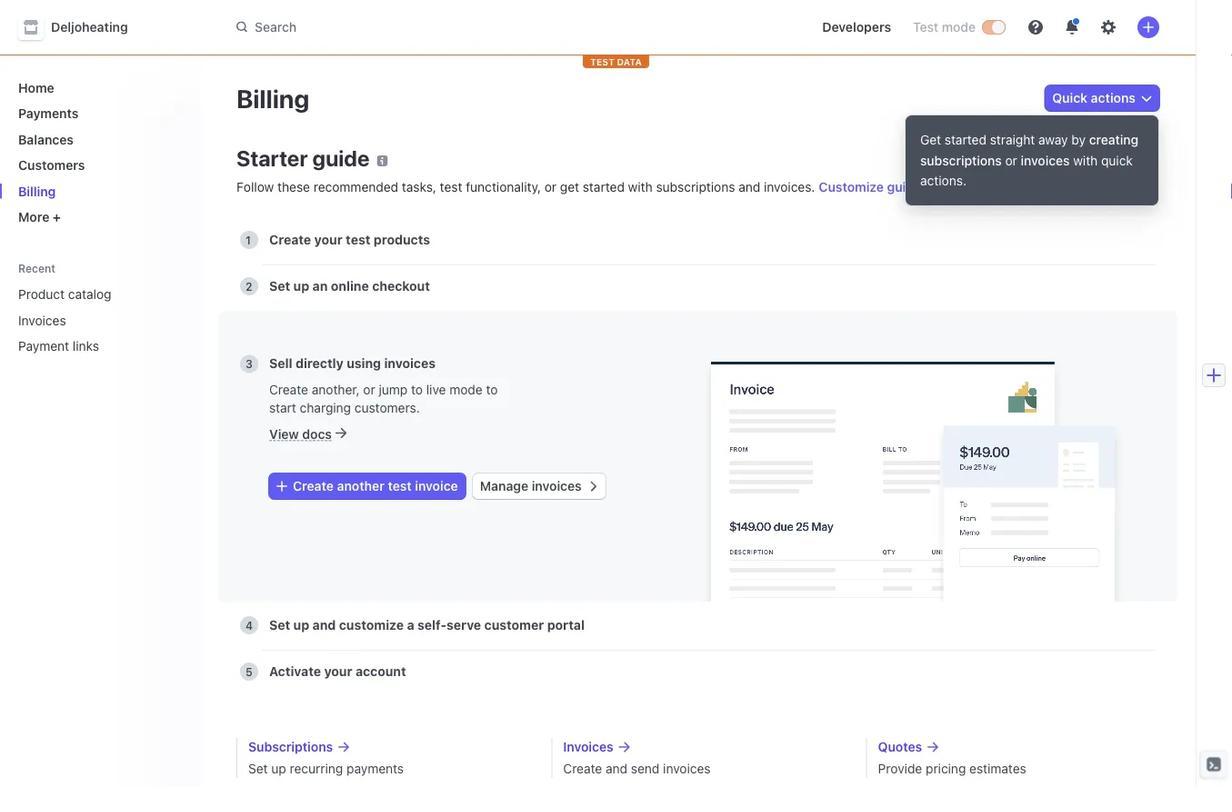 Task type: vqa. For each thing, say whether or not it's contained in the screenshot.


Task type: locate. For each thing, give the bounding box(es) containing it.
1 vertical spatial test
[[346, 232, 370, 247]]

charging
[[300, 400, 351, 415]]

your for test
[[314, 232, 343, 247]]

2 vertical spatial set
[[248, 762, 268, 777]]

set right the 4
[[269, 618, 290, 633]]

test
[[913, 20, 938, 35]]

test left invoice
[[388, 479, 412, 494]]

portal
[[547, 618, 585, 633]]

2 vertical spatial or
[[363, 382, 375, 397]]

invoices up create and send invoices
[[563, 740, 614, 755]]

0 horizontal spatial invoices
[[18, 313, 66, 328]]

1 vertical spatial invoices
[[563, 740, 614, 755]]

search
[[255, 19, 297, 34]]

set for set up and customize a self-serve customer portal
[[269, 618, 290, 633]]

core navigation links element
[[11, 73, 186, 232]]

0 horizontal spatial mode
[[449, 382, 483, 397]]

start
[[269, 400, 296, 415]]

0 vertical spatial or
[[1005, 153, 1017, 168]]

0 horizontal spatial to
[[411, 382, 423, 397]]

or left jump
[[363, 382, 375, 397]]

create another, or jump to live mode to start charging customers.
[[269, 382, 498, 415]]

1 horizontal spatial with
[[1073, 153, 1098, 168]]

customize guide
[[819, 180, 921, 195]]

sell
[[269, 356, 292, 371]]

billing
[[236, 83, 310, 113], [18, 184, 56, 199]]

0 vertical spatial your
[[314, 232, 343, 247]]

invoices
[[1021, 153, 1070, 168], [384, 356, 436, 371], [532, 479, 582, 494], [663, 762, 711, 777]]

2 horizontal spatial and
[[739, 180, 760, 195]]

create left another
[[293, 479, 334, 494]]

1 horizontal spatial and
[[606, 762, 628, 777]]

to right live on the left of the page
[[486, 382, 498, 397]]

and
[[739, 180, 760, 195], [312, 618, 336, 633], [606, 762, 628, 777]]

view docs
[[269, 426, 332, 441]]

1 vertical spatial your
[[324, 664, 352, 679]]

product catalog
[[18, 287, 111, 302]]

account
[[356, 664, 406, 679]]

0 vertical spatial up
[[293, 279, 309, 294]]

customers link
[[11, 150, 186, 180]]

0 vertical spatial test
[[440, 180, 462, 195]]

create up start
[[269, 382, 308, 397]]

create another test invoice
[[293, 479, 458, 494]]

0 vertical spatial guide
[[312, 145, 370, 171]]

mode
[[942, 20, 976, 35], [449, 382, 483, 397]]

and left the invoices.
[[739, 180, 760, 195]]

set for set up an online checkout
[[269, 279, 290, 294]]

docs
[[302, 426, 332, 441]]

0 vertical spatial subscriptions
[[920, 153, 1002, 168]]

1 horizontal spatial subscriptions
[[920, 153, 1002, 168]]

0 vertical spatial set
[[269, 279, 290, 294]]

create
[[269, 232, 311, 247], [269, 382, 308, 397], [293, 479, 334, 494], [563, 762, 602, 777]]

subscriptions inside creating subscriptions
[[920, 153, 1002, 168]]

tasks,
[[402, 180, 436, 195]]

0 horizontal spatial subscriptions
[[656, 180, 735, 195]]

your up 'an' on the top
[[314, 232, 343, 247]]

test mode
[[913, 20, 976, 35]]

billing up the starter
[[236, 83, 310, 113]]

0 horizontal spatial guide
[[312, 145, 370, 171]]

customer
[[484, 618, 544, 633]]

developers
[[822, 20, 891, 35]]

and left send
[[606, 762, 628, 777]]

2
[[246, 280, 252, 293]]

create for create your test products
[[269, 232, 311, 247]]

recommended
[[314, 180, 398, 195]]

guide
[[312, 145, 370, 171], [887, 180, 921, 195]]

1 horizontal spatial invoices
[[563, 740, 614, 755]]

using
[[347, 356, 381, 371]]

with down by at the top right of the page
[[1073, 153, 1098, 168]]

up for and
[[293, 618, 309, 633]]

create inside "create another, or jump to live mode to start charging customers."
[[269, 382, 308, 397]]

invoices right send
[[663, 762, 711, 777]]

1 to from the left
[[411, 382, 423, 397]]

to
[[411, 382, 423, 397], [486, 382, 498, 397]]

your
[[314, 232, 343, 247], [324, 664, 352, 679]]

up for an
[[293, 279, 309, 294]]

up up activate
[[293, 618, 309, 633]]

1 vertical spatial subscriptions
[[656, 180, 735, 195]]

2 horizontal spatial or
[[1005, 153, 1017, 168]]

activate your account
[[269, 664, 406, 679]]

billing up more +
[[18, 184, 56, 199]]

1 vertical spatial invoices link
[[563, 738, 844, 757]]

customize
[[819, 180, 884, 195]]

1 horizontal spatial started
[[945, 132, 987, 147]]

0 horizontal spatial billing
[[18, 184, 56, 199]]

1 horizontal spatial to
[[486, 382, 498, 397]]

test for invoice
[[388, 479, 412, 494]]

home
[[18, 80, 54, 95]]

invoices inside recent element
[[18, 313, 66, 328]]

payment links
[[18, 339, 99, 354]]

set up recurring payments
[[248, 762, 404, 777]]

or left get
[[545, 180, 557, 195]]

test for products
[[346, 232, 370, 247]]

0 vertical spatial and
[[739, 180, 760, 195]]

1 horizontal spatial mode
[[942, 20, 976, 35]]

billing inside core navigation links element
[[18, 184, 56, 199]]

creating subscriptions
[[920, 132, 1139, 168]]

2 horizontal spatial test
[[440, 180, 462, 195]]

1 vertical spatial set
[[269, 618, 290, 633]]

1 vertical spatial billing
[[18, 184, 56, 199]]

1 vertical spatial guide
[[887, 180, 921, 195]]

0 horizontal spatial with
[[628, 180, 653, 195]]

recurring
[[290, 762, 343, 777]]

view
[[269, 426, 299, 441]]

mode right test
[[942, 20, 976, 35]]

1 horizontal spatial test
[[388, 479, 412, 494]]

straight
[[990, 132, 1035, 147]]

1 vertical spatial with
[[628, 180, 653, 195]]

set
[[269, 279, 290, 294], [269, 618, 290, 633], [248, 762, 268, 777]]

1
[[246, 234, 251, 246]]

set down subscriptions
[[248, 762, 268, 777]]

create left send
[[563, 762, 602, 777]]

0 vertical spatial invoices
[[18, 313, 66, 328]]

set right 2
[[269, 279, 290, 294]]

invoices link
[[11, 306, 160, 335], [563, 738, 844, 757]]

guide right customize on the top right
[[887, 180, 921, 195]]

1 vertical spatial mode
[[449, 382, 483, 397]]

follow these recommended tasks, test functionality, or get started with subscriptions and invoices.
[[236, 180, 815, 195]]

create for create and send invoices
[[563, 762, 602, 777]]

customers
[[18, 158, 85, 173]]

1 horizontal spatial billing
[[236, 83, 310, 113]]

with right get
[[628, 180, 653, 195]]

invoices
[[18, 313, 66, 328], [563, 740, 614, 755]]

1 horizontal spatial guide
[[887, 180, 921, 195]]

invoices link up links
[[11, 306, 160, 335]]

0 horizontal spatial and
[[312, 618, 336, 633]]

sell directly using invoices
[[269, 356, 436, 371]]

more
[[18, 210, 49, 225]]

create right 1
[[269, 232, 311, 247]]

test
[[440, 180, 462, 195], [346, 232, 370, 247], [388, 479, 412, 494]]

0 horizontal spatial or
[[363, 382, 375, 397]]

+
[[53, 210, 61, 225]]

provide
[[878, 762, 922, 777]]

2 vertical spatial up
[[271, 762, 286, 777]]

and left customize
[[312, 618, 336, 633]]

invoices link up send
[[563, 738, 844, 757]]

home link
[[11, 73, 186, 102]]

1 vertical spatial started
[[583, 180, 625, 195]]

invoices up jump
[[384, 356, 436, 371]]

customize
[[339, 618, 404, 633]]

or down the straight
[[1005, 153, 1017, 168]]

test right tasks,
[[440, 180, 462, 195]]

your left account
[[324, 664, 352, 679]]

deljoheating button
[[18, 15, 146, 40]]

0 vertical spatial started
[[945, 132, 987, 147]]

get
[[560, 180, 579, 195]]

subscriptions
[[920, 153, 1002, 168], [656, 180, 735, 195]]

to left live on the left of the page
[[411, 382, 423, 397]]

up
[[293, 279, 309, 294], [293, 618, 309, 633], [271, 762, 286, 777]]

recent navigation links element
[[0, 261, 200, 361]]

test data
[[590, 56, 642, 67]]

by
[[1071, 132, 1086, 147]]

0 vertical spatial with
[[1073, 153, 1098, 168]]

up down subscriptions
[[271, 762, 286, 777]]

guide up recommended
[[312, 145, 370, 171]]

0 vertical spatial invoices link
[[11, 306, 160, 335]]

1 vertical spatial or
[[545, 180, 557, 195]]

up left 'an' on the top
[[293, 279, 309, 294]]

1 vertical spatial and
[[312, 618, 336, 633]]

live
[[426, 382, 446, 397]]

send
[[631, 762, 660, 777]]

test left products
[[346, 232, 370, 247]]

2 vertical spatial test
[[388, 479, 412, 494]]

mode right live on the left of the page
[[449, 382, 483, 397]]

developers link
[[815, 13, 898, 42]]

invoices down "product"
[[18, 313, 66, 328]]

1 vertical spatial up
[[293, 618, 309, 633]]

0 vertical spatial billing
[[236, 83, 310, 113]]

actions
[[1091, 90, 1136, 105]]

0 horizontal spatial test
[[346, 232, 370, 247]]

Search text field
[[226, 11, 738, 44]]

recent
[[18, 262, 56, 275]]



Task type: describe. For each thing, give the bounding box(es) containing it.
subscriptions
[[248, 740, 333, 755]]

create your test products
[[269, 232, 430, 247]]

starter guide
[[236, 145, 370, 171]]

more +
[[18, 210, 61, 225]]

creating
[[1089, 132, 1139, 147]]

guide for customize guide
[[887, 180, 921, 195]]

set for set up recurring payments
[[248, 762, 268, 777]]

directly
[[296, 356, 344, 371]]

3
[[246, 358, 253, 371]]

5
[[246, 666, 253, 678]]

activate
[[269, 664, 321, 679]]

get started straight away by
[[920, 132, 1089, 147]]

with quick actions.
[[920, 153, 1133, 188]]

actions.
[[920, 173, 967, 188]]

products
[[374, 232, 430, 247]]

data
[[617, 56, 642, 67]]

manage
[[480, 479, 529, 494]]

your for account
[[324, 664, 352, 679]]

another,
[[312, 382, 360, 397]]

2 vertical spatial and
[[606, 762, 628, 777]]

balances
[[18, 132, 74, 147]]

0 horizontal spatial invoices link
[[11, 306, 160, 335]]

catalog
[[68, 287, 111, 302]]

provide pricing estimates
[[878, 762, 1026, 777]]

help image
[[1028, 20, 1043, 35]]

test
[[590, 56, 615, 67]]

payments link
[[11, 99, 186, 128]]

create for create another test invoice
[[293, 479, 334, 494]]

create and send invoices
[[563, 762, 711, 777]]

notifications image
[[1065, 20, 1079, 35]]

customize guide link
[[819, 180, 934, 195]]

product
[[18, 287, 65, 302]]

customers.
[[355, 400, 420, 415]]

quick actions
[[1052, 90, 1136, 105]]

product catalog link
[[11, 280, 160, 309]]

manage invoices link
[[473, 474, 605, 499]]

quotes
[[878, 740, 922, 755]]

create another test invoice link
[[269, 474, 465, 499]]

1 horizontal spatial or
[[545, 180, 557, 195]]

up for recurring
[[271, 762, 286, 777]]

4
[[246, 619, 253, 632]]

online
[[331, 279, 369, 294]]

Search search field
[[226, 11, 738, 44]]

estimates
[[969, 762, 1026, 777]]

links
[[73, 339, 99, 354]]

settings image
[[1101, 20, 1116, 35]]

invoice
[[415, 479, 458, 494]]

functionality,
[[466, 180, 541, 195]]

another
[[337, 479, 385, 494]]

get
[[920, 132, 941, 147]]

0 vertical spatial mode
[[942, 20, 976, 35]]

quick
[[1101, 153, 1133, 168]]

manage invoices
[[480, 479, 582, 494]]

quick
[[1052, 90, 1088, 105]]

invoices down away
[[1021, 153, 1070, 168]]

mode inside "create another, or jump to live mode to start charging customers."
[[449, 382, 483, 397]]

payments
[[18, 106, 79, 121]]

1 horizontal spatial invoices link
[[563, 738, 844, 757]]

away
[[1038, 132, 1068, 147]]

starter
[[236, 145, 308, 171]]

create for create another, or jump to live mode to start charging customers.
[[269, 382, 308, 397]]

set up an online checkout
[[269, 279, 430, 294]]

invoices.
[[764, 180, 815, 195]]

an
[[312, 279, 328, 294]]

serve
[[447, 618, 481, 633]]

recent element
[[0, 280, 200, 361]]

billing link
[[11, 176, 186, 206]]

or inside "create another, or jump to live mode to start charging customers."
[[363, 382, 375, 397]]

follow
[[236, 180, 274, 195]]

guide for starter guide
[[312, 145, 370, 171]]

payment
[[18, 339, 69, 354]]

pricing
[[926, 762, 966, 777]]

view docs link
[[269, 426, 346, 441]]

balances link
[[11, 125, 186, 154]]

deljoheating
[[51, 20, 128, 35]]

checkout
[[372, 279, 430, 294]]

subscriptions link
[[248, 738, 530, 757]]

payment links link
[[11, 331, 160, 361]]

a
[[407, 618, 414, 633]]

quick actions button
[[1045, 85, 1159, 111]]

jump
[[379, 382, 408, 397]]

0 horizontal spatial started
[[583, 180, 625, 195]]

with inside with quick actions.
[[1073, 153, 1098, 168]]

or invoices
[[1002, 153, 1070, 168]]

invoices right manage
[[532, 479, 582, 494]]

quotes link
[[878, 738, 1159, 757]]

self-
[[417, 618, 447, 633]]

2 to from the left
[[486, 382, 498, 397]]



